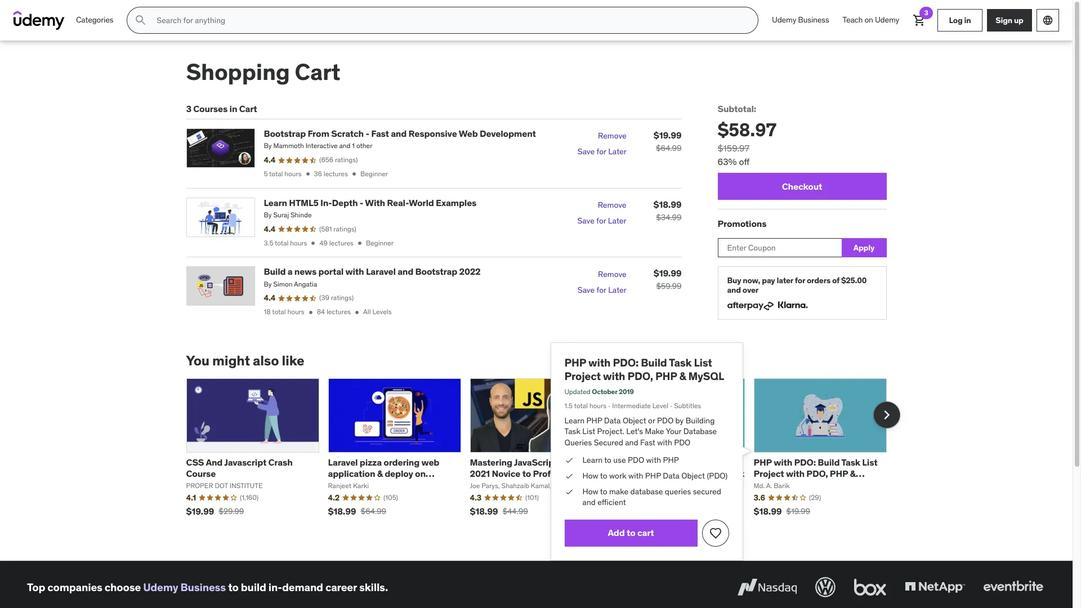 Task type: describe. For each thing, give the bounding box(es) containing it.
laravel pizza ordering web application & deploy on cloudways
[[328, 457, 439, 490]]

remove button for 2022
[[598, 267, 627, 282]]

hours for a
[[288, 308, 305, 316]]

php inside learn php data object or pdo by building task list project. let's make your database queries secured and fast with pdo
[[587, 416, 602, 426]]

now,
[[743, 276, 761, 286]]

$18.99 $19.99
[[754, 506, 811, 517]]

pdo: for php with pdo: build task list project with pdo, php & mysql
[[794, 457, 816, 468]]

might
[[212, 352, 250, 369]]

total right 1.5
[[574, 402, 588, 410]]

2 vertical spatial pdo
[[628, 455, 645, 466]]

in-
[[269, 581, 282, 594]]

queries
[[665, 486, 691, 497]]

web
[[422, 457, 439, 468]]

by for learn
[[264, 211, 272, 219]]

of
[[832, 276, 840, 286]]

carousel element
[[186, 378, 900, 525]]

3 link
[[906, 7, 933, 34]]

box image
[[852, 575, 889, 600]]

all levels
[[363, 308, 392, 316]]

how to work with php data object (pdo)
[[583, 471, 728, 481]]

2 horizontal spatial udemy
[[875, 15, 900, 25]]

teach on udemy
[[843, 15, 900, 25]]

49
[[320, 239, 328, 247]]

0 horizontal spatial udemy business link
[[143, 581, 226, 594]]

18
[[264, 308, 271, 316]]

intermediate
[[612, 402, 651, 410]]

39 ratings element
[[319, 294, 354, 303]]

(39
[[319, 294, 329, 302]]

build for php with pdo: build task list project with pdo, php & mysql
[[818, 457, 840, 468]]

level
[[653, 402, 669, 410]]

buy now, pay later for orders of $25.00 and over
[[727, 276, 867, 295]]

add to cart button
[[565, 520, 698, 547]]

md.
[[754, 481, 765, 490]]

project for php with pdo: build task list project with pdo, php & mysql
[[754, 468, 784, 479]]

world
[[409, 197, 434, 208]]

you
[[186, 352, 210, 369]]

1 vertical spatial object
[[682, 471, 705, 481]]

learn php data object or pdo by building task list project. let's make your database queries secured and fast with pdo
[[565, 416, 717, 448]]

subtotal: $58.97 $159.97 63% off
[[718, 103, 777, 167]]

css
[[186, 457, 204, 468]]

1 vertical spatial pdo
[[674, 438, 691, 448]]

eventbrite image
[[981, 575, 1046, 600]]

udemy business
[[772, 15, 829, 25]]

professional
[[533, 468, 586, 479]]

in-
[[321, 197, 332, 208]]

demand
[[282, 581, 323, 594]]

to for learn to use pdo with php
[[604, 455, 612, 466]]

later
[[777, 276, 794, 286]]

(656
[[319, 156, 333, 164]]

1
[[352, 142, 355, 150]]

essentials
[[559, 457, 603, 468]]

learn for php
[[565, 416, 585, 426]]

depth
[[332, 197, 358, 208]]

choose a language image
[[1043, 15, 1054, 26]]

Search for anything text field
[[155, 11, 745, 30]]

1 vertical spatial data
[[663, 471, 680, 481]]

teach
[[843, 15, 863, 25]]

secured
[[693, 486, 721, 497]]

klarna image
[[778, 300, 808, 310]]

by
[[676, 416, 684, 426]]

lectures for news
[[327, 308, 351, 316]]

sign up link
[[987, 9, 1032, 32]]

remove save for later for development
[[578, 131, 627, 157]]

list for php with pdo: build task list project with pdo, php & mysql updated october 2019
[[694, 356, 712, 370]]

Enter Coupon text field
[[718, 238, 842, 258]]

xxsmall image right 49 lectures
[[356, 239, 364, 247]]

5 total hours
[[264, 170, 302, 178]]

apply
[[854, 243, 875, 253]]

$58.97
[[718, 118, 777, 141]]

& inside laravel pizza ordering web application & deploy on cloudways
[[377, 468, 383, 479]]

database
[[631, 486, 663, 497]]

to for how to make database queries secured and efficient
[[600, 486, 608, 497]]

84
[[317, 308, 325, 316]]

novice
[[492, 468, 521, 479]]

mastering
[[470, 457, 512, 468]]

hours down october
[[590, 402, 607, 410]]

sign up
[[996, 15, 1024, 25]]

1 vertical spatial business
[[181, 581, 226, 594]]

project for php with pdo: build task list project with pdo, php & mysql updated october 2019
[[565, 369, 601, 383]]

list for php with pdo: build task list project with pdo, php & mysql
[[863, 457, 878, 468]]

interactive
[[306, 142, 338, 150]]

intermediate level
[[612, 402, 669, 410]]

task for php with pdo: build task list project with pdo, php & mysql
[[842, 457, 861, 468]]

ordering
[[384, 457, 420, 468]]

84 lectures
[[317, 308, 351, 316]]

to left build
[[228, 581, 239, 594]]

development
[[480, 128, 536, 139]]

save for 2022
[[578, 285, 595, 295]]

$34.99
[[656, 212, 682, 222]]

categories button
[[69, 7, 120, 34]]

remove save for later for 2022
[[578, 269, 627, 295]]

save for examples
[[578, 216, 595, 226]]

xxsmall image down 656 ratings 'element'
[[350, 170, 358, 178]]

how for how to work with php data object (pdo)
[[583, 471, 599, 481]]

css and javascript crash course link
[[186, 457, 293, 479]]

object inside learn php data object or pdo by building task list project. let's make your database queries secured and fast with pdo
[[623, 416, 646, 426]]

total for learn
[[275, 239, 289, 247]]

0 vertical spatial pdo
[[657, 416, 674, 426]]

cloudways
[[328, 479, 373, 490]]

1.5
[[565, 402, 573, 410]]

a.
[[767, 481, 772, 490]]

ratings) for portal
[[331, 294, 354, 302]]

$19.99 for 2022
[[654, 268, 682, 279]]

$59.99
[[656, 281, 682, 291]]

0 vertical spatial on
[[865, 15, 873, 25]]

bootstrap from scratch - fast and responsive web development link
[[264, 128, 536, 139]]

mastering javascript essentials 2021 novice to professional link
[[470, 457, 603, 479]]

efficient
[[598, 497, 626, 508]]

updated
[[565, 388, 591, 396]]

choose
[[105, 581, 141, 594]]

make
[[609, 486, 629, 497]]

volkswagen image
[[813, 575, 838, 600]]

1 vertical spatial cart
[[239, 103, 257, 114]]

secured
[[594, 438, 623, 448]]

& for php with pdo: build task list project with pdo, php & mysql
[[850, 468, 856, 479]]

1 horizontal spatial udemy
[[772, 15, 797, 25]]

pizza
[[360, 457, 382, 468]]

pdo: for php with pdo: build task list project with pdo, php & mysql updated october 2019
[[613, 356, 639, 370]]

save for later button for build a news portal with laravel and bootstrap 2022
[[578, 282, 627, 298]]

laravel inside laravel pizza ordering web application & deploy on cloudways
[[328, 457, 358, 468]]

php with pdo: build task list project with pdo, php & mysql link for intermediate level
[[565, 356, 724, 383]]

remove button for development
[[598, 129, 627, 144]]

like
[[282, 352, 304, 369]]

responsive
[[409, 128, 457, 139]]

career
[[326, 581, 357, 594]]

mastering javascript essentials 2021 novice to professional
[[470, 457, 603, 479]]

3.5 total hours
[[264, 239, 307, 247]]

data inside learn php data object or pdo by building task list project. let's make your database queries secured and fast with pdo
[[604, 416, 621, 426]]

0 vertical spatial in
[[965, 15, 971, 25]]

18 total hours
[[264, 308, 305, 316]]

to for how to work with php data object (pdo)
[[600, 471, 608, 481]]

and inside how to make database queries secured and efficient
[[583, 497, 596, 508]]

mysql for php with pdo: build task list project with pdo, php & mysql updated october 2019
[[689, 369, 724, 383]]

portal
[[319, 266, 344, 277]]

for inside buy now, pay later for orders of $25.00 and over
[[795, 276, 805, 286]]

later for examples
[[608, 216, 627, 226]]

afterpay image
[[727, 302, 774, 310]]

$19.99 inside '$18.99 $19.99'
[[787, 507, 811, 517]]

(656 ratings)
[[319, 156, 358, 164]]

barik
[[774, 481, 790, 490]]

4.4 for learn html5 in-depth - with real-world examples
[[264, 224, 275, 234]]

with inside build a news portal with laravel and bootstrap 2022 by simon angatia
[[346, 266, 364, 277]]

building
[[686, 416, 715, 426]]

queries
[[565, 438, 592, 448]]

with inside learn php data object or pdo by building task list project. let's make your database queries secured and fast with pdo
[[657, 438, 672, 448]]

top companies choose udemy business to build in-demand career skills.
[[27, 581, 388, 594]]

save for later button for learn html5 in-depth - with real-world examples
[[578, 213, 627, 229]]

add
[[608, 527, 625, 539]]

over
[[743, 285, 759, 295]]

$19.99 $64.99
[[654, 130, 682, 153]]

news
[[294, 266, 317, 277]]

or
[[648, 416, 655, 426]]

bootstrap inside bootstrap from scratch - fast and responsive web development by mammoth interactive and 1 other
[[264, 128, 306, 139]]

remove button for examples
[[598, 198, 627, 213]]

buy
[[727, 276, 741, 286]]

simon
[[273, 280, 293, 288]]



Task type: locate. For each thing, give the bounding box(es) containing it.
(pdo)
[[707, 471, 728, 481]]

1 vertical spatial task
[[565, 427, 581, 437]]

from
[[308, 128, 329, 139]]

1 horizontal spatial 3
[[925, 8, 929, 17]]

0 vertical spatial later
[[608, 147, 627, 157]]

1 vertical spatial mysql
[[754, 479, 784, 490]]

1 horizontal spatial project
[[754, 468, 784, 479]]

hours left 84
[[288, 308, 305, 316]]

beginner up build a news portal with laravel and bootstrap 2022 link
[[366, 239, 394, 247]]

project inside php with pdo: build task list project with pdo, php & mysql
[[754, 468, 784, 479]]

3
[[925, 8, 929, 17], [186, 103, 191, 114]]

3.6
[[754, 493, 765, 503]]

0 vertical spatial lectures
[[324, 170, 348, 178]]

to for add to cart
[[627, 527, 636, 539]]

0 vertical spatial save for later button
[[578, 144, 627, 160]]

1 horizontal spatial object
[[682, 471, 705, 481]]

0 vertical spatial $18.99
[[654, 199, 682, 210]]

3 left courses
[[186, 103, 191, 114]]

later left $18.99 $34.99
[[608, 216, 627, 226]]

php with pdo: build task list project with pdo, php & mysql updated october 2019
[[565, 356, 724, 396]]

learn down 1.5
[[565, 416, 585, 426]]

0 vertical spatial build
[[264, 266, 286, 277]]

pdo down "your"
[[674, 438, 691, 448]]

laravel inside build a news portal with laravel and bootstrap 2022 by simon angatia
[[366, 266, 396, 277]]

database
[[684, 427, 717, 437]]

656 ratings element
[[319, 156, 358, 165]]

and inside learn php data object or pdo by building task list project. let's make your database queries secured and fast with pdo
[[625, 438, 638, 448]]

xsmall image up professional
[[565, 455, 574, 466]]

by for bootstrap
[[264, 142, 272, 150]]

to right novice
[[523, 468, 531, 479]]

1 vertical spatial bootstrap
[[415, 266, 457, 277]]

0 horizontal spatial on
[[415, 468, 426, 479]]

2 horizontal spatial &
[[850, 468, 856, 479]]

hours for from
[[285, 170, 302, 178]]

1 horizontal spatial xxsmall image
[[353, 308, 361, 316]]

4.4 for build a news portal with laravel and bootstrap 2022
[[264, 293, 275, 303]]

later for development
[[608, 147, 627, 157]]

for for learn html5 in-depth - with real-world examples
[[597, 216, 606, 226]]

5
[[264, 170, 268, 178]]

0 horizontal spatial project
[[565, 369, 601, 383]]

top
[[27, 581, 45, 594]]

2 vertical spatial remove save for later
[[578, 269, 627, 295]]

1 how from the top
[[583, 471, 599, 481]]

suraj
[[273, 211, 289, 219]]

remove for build a news portal with laravel and bootstrap 2022
[[598, 269, 627, 279]]

49 lectures
[[320, 239, 354, 247]]

beginner for fast
[[360, 170, 388, 178]]

to inside "button"
[[627, 527, 636, 539]]

0 horizontal spatial 3
[[186, 103, 191, 114]]

2 horizontal spatial build
[[818, 457, 840, 468]]

learn down queries
[[583, 455, 603, 466]]

scratch
[[331, 128, 364, 139]]

bootstrap
[[264, 128, 306, 139], [415, 266, 457, 277]]

all
[[363, 308, 371, 316]]

task inside php with pdo: build task list project with pdo, php & mysql
[[842, 457, 861, 468]]

hours
[[285, 170, 302, 178], [290, 239, 307, 247], [288, 308, 305, 316], [590, 402, 607, 410]]

2 horizontal spatial task
[[842, 457, 861, 468]]

1 vertical spatial 3
[[186, 103, 191, 114]]

total for bootstrap
[[269, 170, 283, 178]]

1 vertical spatial $18.99
[[754, 506, 782, 517]]

total for build
[[272, 308, 286, 316]]

javascript
[[224, 457, 267, 468]]

fast
[[371, 128, 389, 139], [640, 438, 656, 448]]

orders
[[807, 276, 831, 286]]

0 horizontal spatial list
[[583, 427, 595, 437]]

submit search image
[[134, 14, 148, 27]]

1 save for later button from the top
[[578, 144, 627, 160]]

how up the efficient
[[583, 486, 599, 497]]

2 horizontal spatial pdo
[[674, 438, 691, 448]]

- left the with on the left of page
[[360, 197, 363, 208]]

0 horizontal spatial cart
[[239, 103, 257, 114]]

2 save for later button from the top
[[578, 213, 627, 229]]

2 vertical spatial $19.99
[[787, 507, 811, 517]]

4.4 for bootstrap from scratch - fast and responsive web development
[[264, 155, 275, 165]]

pdo, up (29)
[[807, 468, 828, 479]]

ratings) inside 39 ratings element
[[331, 294, 354, 302]]

$19.99 up $59.99
[[654, 268, 682, 279]]

beginner for -
[[366, 239, 394, 247]]

laravel pizza ordering web application & deploy on cloudways link
[[328, 457, 439, 490]]

business left build
[[181, 581, 226, 594]]

task inside php with pdo: build task list project with pdo, php & mysql updated october 2019
[[669, 356, 692, 370]]

0 horizontal spatial fast
[[371, 128, 389, 139]]

ratings) for depth
[[334, 225, 356, 233]]

to left cart
[[627, 527, 636, 539]]

ratings) down 1
[[335, 156, 358, 164]]

how inside how to make database queries secured and efficient
[[583, 486, 599, 497]]

remove save for later for examples
[[578, 200, 627, 226]]

1 horizontal spatial data
[[663, 471, 680, 481]]

$159.97
[[718, 143, 750, 154]]

lectures for in-
[[329, 239, 354, 247]]

(29)
[[809, 493, 821, 502]]

4.4 up 3.5
[[264, 224, 275, 234]]

bootstrap from scratch - fast and responsive web development by mammoth interactive and 1 other
[[264, 128, 536, 150]]

1 vertical spatial build
[[641, 356, 667, 370]]

up
[[1014, 15, 1024, 25]]

1 remove from the top
[[598, 131, 627, 141]]

&
[[680, 369, 686, 383], [377, 468, 383, 479], [850, 468, 856, 479]]

1 horizontal spatial build
[[641, 356, 667, 370]]

1 horizontal spatial in
[[965, 15, 971, 25]]

0 vertical spatial list
[[694, 356, 712, 370]]

categories
[[76, 15, 113, 25]]

2 vertical spatial lectures
[[327, 308, 351, 316]]

1 horizontal spatial task
[[669, 356, 692, 370]]

later left $19.99 $64.99
[[608, 147, 627, 157]]

2 vertical spatial learn
[[583, 455, 603, 466]]

web
[[459, 128, 478, 139]]

list
[[694, 356, 712, 370], [583, 427, 595, 437], [863, 457, 878, 468]]

3 for 3
[[925, 8, 929, 17]]

0 vertical spatial laravel
[[366, 266, 396, 277]]

pdo, inside php with pdo: build task list project with pdo, php & mysql
[[807, 468, 828, 479]]

$18.99 up $34.99
[[654, 199, 682, 210]]

later for 2022
[[608, 285, 627, 295]]

object up let's
[[623, 416, 646, 426]]

1 4.4 from the top
[[264, 155, 275, 165]]

php with pdo: build task list project with pdo, php & mysql link up (29)
[[754, 457, 878, 490]]

mysql up the subtitles
[[689, 369, 724, 383]]

1 vertical spatial list
[[583, 427, 595, 437]]

project up updated
[[565, 369, 601, 383]]

to inside mastering javascript essentials 2021 novice to professional
[[523, 468, 531, 479]]

xxsmall image left all
[[353, 308, 361, 316]]

2 xsmall image from the top
[[565, 471, 574, 482]]

1 horizontal spatial cart
[[295, 58, 340, 86]]

add to cart
[[608, 527, 654, 539]]

checkout button
[[718, 173, 887, 200]]

1 vertical spatial xxsmall image
[[353, 308, 361, 316]]

2 remove button from the top
[[598, 198, 627, 213]]

0 vertical spatial beginner
[[360, 170, 388, 178]]

xsmall image for how to make database queries secured and efficient
[[565, 486, 574, 497]]

ratings) inside 656 ratings 'element'
[[335, 156, 358, 164]]

in
[[965, 15, 971, 25], [230, 103, 237, 114]]

xxsmall image left '49' at the top of page
[[309, 239, 317, 247]]

1 horizontal spatial pdo,
[[807, 468, 828, 479]]

$18.99 inside carousel element
[[754, 506, 782, 517]]

& for php with pdo: build task list project with pdo, php & mysql updated october 2019
[[680, 369, 686, 383]]

0 horizontal spatial build
[[264, 266, 286, 277]]

xxsmall image
[[309, 239, 317, 247], [353, 308, 361, 316]]

lectures down 656 ratings 'element'
[[324, 170, 348, 178]]

task for php with pdo: build task list project with pdo, php & mysql updated october 2019
[[669, 356, 692, 370]]

1 by from the top
[[264, 142, 272, 150]]

php with pdo: build task list project with pdo, php & mysql
[[754, 457, 878, 490]]

build for php with pdo: build task list project with pdo, php & mysql updated october 2019
[[641, 356, 667, 370]]

on inside laravel pizza ordering web application & deploy on cloudways
[[415, 468, 426, 479]]

on right deploy
[[415, 468, 426, 479]]

2 remove from the top
[[598, 200, 627, 210]]

laravel up cloudways
[[328, 457, 358, 468]]

learn inside learn php data object or pdo by building task list project. let's make your database queries secured and fast with pdo
[[565, 416, 585, 426]]

fast down "make"
[[640, 438, 656, 448]]

learn for html5
[[264, 197, 287, 208]]

how to make database queries secured and efficient
[[583, 486, 721, 508]]

build up simon
[[264, 266, 286, 277]]

1 vertical spatial later
[[608, 216, 627, 226]]

1 vertical spatial how
[[583, 486, 599, 497]]

sign
[[996, 15, 1013, 25]]

remove button left $19.99 $64.99
[[598, 129, 627, 144]]

next image
[[878, 406, 896, 424]]

how down "essentials"
[[583, 471, 599, 481]]

2 vertical spatial save
[[578, 285, 595, 295]]

1 xsmall image from the top
[[565, 455, 574, 466]]

- up other
[[366, 128, 369, 139]]

3 4.4 from the top
[[264, 293, 275, 303]]

learn for to
[[583, 455, 603, 466]]

pdo, for php with pdo: build task list project with pdo, php & mysql
[[807, 468, 828, 479]]

2 horizontal spatial list
[[863, 457, 878, 468]]

and inside buy now, pay later for orders of $25.00 and over
[[727, 285, 741, 295]]

0 vertical spatial remove save for later
[[578, 131, 627, 157]]

lectures down 581 ratings "element"
[[329, 239, 354, 247]]

business left the 'teach'
[[798, 15, 829, 25]]

companies
[[47, 581, 102, 594]]

$18.99 for $18.99 $19.99
[[754, 506, 782, 517]]

1 horizontal spatial bootstrap
[[415, 266, 457, 277]]

fast up other
[[371, 128, 389, 139]]

build a news portal with laravel and bootstrap 2022 link
[[264, 266, 481, 277]]

0 vertical spatial by
[[264, 142, 272, 150]]

ratings) up 84 lectures on the bottom of the page
[[331, 294, 354, 302]]

examples
[[436, 197, 477, 208]]

0 vertical spatial remove
[[598, 131, 627, 141]]

1 horizontal spatial fast
[[640, 438, 656, 448]]

36 lectures
[[314, 170, 348, 178]]

by left suraj
[[264, 211, 272, 219]]

2 how from the top
[[583, 486, 599, 497]]

4.4
[[264, 155, 275, 165], [264, 224, 275, 234], [264, 293, 275, 303]]

(581
[[319, 225, 332, 233]]

by left simon
[[264, 280, 272, 288]]

task inside learn php data object or pdo by building task list project. let's make your database queries secured and fast with pdo
[[565, 427, 581, 437]]

& inside php with pdo: build task list project with pdo, php & mysql updated october 2019
[[680, 369, 686, 383]]

netapp image
[[903, 575, 968, 600]]

xxsmall image left 84
[[307, 308, 315, 316]]

build inside build a news portal with laravel and bootstrap 2022 by simon angatia
[[264, 266, 286, 277]]

2 vertical spatial xsmall image
[[565, 486, 574, 497]]

36
[[314, 170, 322, 178]]

deploy
[[385, 468, 413, 479]]

1 vertical spatial pdo:
[[794, 457, 816, 468]]

2 4.4 from the top
[[264, 224, 275, 234]]

remove left $19.99 $59.99
[[598, 269, 627, 279]]

1 save from the top
[[578, 147, 595, 157]]

php with pdo: build task list project with pdo, php & mysql link for (29)
[[754, 457, 878, 490]]

xsmall image for learn to use pdo with php
[[565, 455, 574, 466]]

1 vertical spatial -
[[360, 197, 363, 208]]

0 vertical spatial $19.99
[[654, 130, 682, 141]]

subtotal:
[[718, 103, 757, 114]]

mysql up '3.6'
[[754, 479, 784, 490]]

1 vertical spatial lectures
[[329, 239, 354, 247]]

3 left log
[[925, 8, 929, 17]]

fast inside bootstrap from scratch - fast and responsive web development by mammoth interactive and 1 other
[[371, 128, 389, 139]]

1 vertical spatial pdo,
[[807, 468, 828, 479]]

pdo: inside php with pdo: build task list project with pdo, php & mysql
[[794, 457, 816, 468]]

ratings)
[[335, 156, 358, 164], [334, 225, 356, 233], [331, 294, 354, 302]]

3 for 3 courses in cart
[[186, 103, 191, 114]]

3 by from the top
[[264, 280, 272, 288]]

teach on udemy link
[[836, 7, 906, 34]]

3 save from the top
[[578, 285, 595, 295]]

pdo right use
[[628, 455, 645, 466]]

hours left 36
[[285, 170, 302, 178]]

$19.99 $59.99
[[654, 268, 682, 291]]

project inside php with pdo: build task list project with pdo, php & mysql updated october 2019
[[565, 369, 601, 383]]

with
[[346, 266, 364, 277], [589, 356, 611, 370], [603, 369, 625, 383], [657, 438, 672, 448], [646, 455, 661, 466], [774, 457, 793, 468], [786, 468, 805, 479], [629, 471, 643, 481]]

remove left $18.99 $34.99
[[598, 200, 627, 210]]

- inside learn html5 in-depth - with real-world examples by suraj shinde
[[360, 197, 363, 208]]

0 horizontal spatial udemy
[[143, 581, 178, 594]]

1 horizontal spatial udemy business link
[[766, 7, 836, 34]]

object up 'secured'
[[682, 471, 705, 481]]

2 save from the top
[[578, 216, 595, 226]]

lectures down 39 ratings element
[[327, 308, 351, 316]]

total
[[269, 170, 283, 178], [275, 239, 289, 247], [272, 308, 286, 316], [574, 402, 588, 410]]

ratings) for -
[[335, 156, 358, 164]]

bootstrap inside build a news portal with laravel and bootstrap 2022 by simon angatia
[[415, 266, 457, 277]]

1 horizontal spatial business
[[798, 15, 829, 25]]

2 by from the top
[[264, 211, 272, 219]]

2 vertical spatial ratings)
[[331, 294, 354, 302]]

$18.99 $34.99
[[654, 199, 682, 222]]

pdo, up 2019 on the bottom of page
[[628, 369, 653, 383]]

1 remove button from the top
[[598, 129, 627, 144]]

to inside how to make database queries secured and efficient
[[600, 486, 608, 497]]

0 horizontal spatial bootstrap
[[264, 128, 306, 139]]

0 vertical spatial cart
[[295, 58, 340, 86]]

remove button left $18.99 $34.99
[[598, 198, 627, 213]]

and inside build a news portal with laravel and bootstrap 2022 by simon angatia
[[398, 266, 414, 277]]

2 remove save for later from the top
[[578, 200, 627, 226]]

php
[[565, 356, 586, 370], [656, 369, 677, 383], [587, 416, 602, 426], [663, 455, 679, 466], [754, 457, 772, 468], [830, 468, 848, 479], [645, 471, 661, 481]]

pdo, inside php with pdo: build task list project with pdo, php & mysql updated october 2019
[[628, 369, 653, 383]]

1 vertical spatial remove
[[598, 200, 627, 210]]

save for later button for bootstrap from scratch - fast and responsive web development
[[578, 144, 627, 160]]

pdo, for php with pdo: build task list project with pdo, php & mysql updated october 2019
[[628, 369, 653, 383]]

3 remove button from the top
[[598, 267, 627, 282]]

how for how to make database queries secured and efficient
[[583, 486, 599, 497]]

1.5 total hours
[[565, 402, 607, 410]]

1 horizontal spatial mysql
[[754, 479, 784, 490]]

1 vertical spatial project
[[754, 468, 784, 479]]

total right the 18 at the bottom of page
[[272, 308, 286, 316]]

also
[[253, 352, 279, 369]]

other
[[356, 142, 373, 150]]

build up (29)
[[818, 457, 840, 468]]

list inside learn php data object or pdo by building task list project. let's make your database queries secured and fast with pdo
[[583, 427, 595, 437]]

on right the 'teach'
[[865, 15, 873, 25]]

for for build a news portal with laravel and bootstrap 2022
[[597, 285, 606, 295]]

project up a.
[[754, 468, 784, 479]]

fast inside learn php data object or pdo by building task list project. let's make your database queries secured and fast with pdo
[[640, 438, 656, 448]]

cart
[[638, 527, 654, 539]]

xsmall image
[[565, 455, 574, 466], [565, 471, 574, 482], [565, 486, 574, 497]]

mammoth
[[273, 142, 304, 150]]

$19.99
[[654, 130, 682, 141], [654, 268, 682, 279], [787, 507, 811, 517]]

pdo right the or
[[657, 416, 674, 426]]

list inside php with pdo: build task list project with pdo, php & mysql updated october 2019
[[694, 356, 712, 370]]

in right courses
[[230, 103, 237, 114]]

0 vertical spatial mysql
[[689, 369, 724, 383]]

checkout
[[782, 181, 823, 192]]

remove for bootstrap from scratch - fast and responsive web development
[[598, 131, 627, 141]]

0 vertical spatial how
[[583, 471, 599, 481]]

by inside bootstrap from scratch - fast and responsive web development by mammoth interactive and 1 other
[[264, 142, 272, 150]]

nasdaq image
[[735, 575, 800, 600]]

1 vertical spatial xsmall image
[[565, 471, 574, 482]]

build up level at right bottom
[[641, 356, 667, 370]]

in right log
[[965, 15, 971, 25]]

& inside php with pdo: build task list project with pdo, php & mysql
[[850, 468, 856, 479]]

remove save for later
[[578, 131, 627, 157], [578, 200, 627, 226], [578, 269, 627, 295]]

0 vertical spatial xsmall image
[[565, 455, 574, 466]]

581 ratings element
[[319, 225, 356, 234]]

october
[[592, 388, 618, 396]]

learn up suraj
[[264, 197, 287, 208]]

for for bootstrap from scratch - fast and responsive web development
[[597, 147, 606, 157]]

- inside bootstrap from scratch - fast and responsive web development by mammoth interactive and 1 other
[[366, 128, 369, 139]]

remove left $19.99 $64.99
[[598, 131, 627, 141]]

0 vertical spatial 4.4
[[264, 155, 275, 165]]

4.4 up 5 on the top left of the page
[[264, 155, 275, 165]]

1 horizontal spatial laravel
[[366, 266, 396, 277]]

0 horizontal spatial xxsmall image
[[309, 239, 317, 247]]

project
[[565, 369, 601, 383], [754, 468, 784, 479]]

laravel up 'levels'
[[366, 266, 396, 277]]

(39 ratings)
[[319, 294, 354, 302]]

hours left '49' at the top of page
[[290, 239, 307, 247]]

1 vertical spatial in
[[230, 103, 237, 114]]

you might also like
[[186, 352, 304, 369]]

javascript
[[514, 457, 558, 468]]

ratings) inside 581 ratings "element"
[[334, 225, 356, 233]]

udemy image
[[14, 11, 65, 30]]

mysql inside php with pdo: build task list project with pdo, php & mysql
[[754, 479, 784, 490]]

0 vertical spatial ratings)
[[335, 156, 358, 164]]

1 horizontal spatial pdo:
[[794, 457, 816, 468]]

by for build
[[264, 280, 272, 288]]

1 vertical spatial learn
[[565, 416, 585, 426]]

0 horizontal spatial $18.99
[[654, 199, 682, 210]]

$19.99 for development
[[654, 130, 682, 141]]

bootstrap left the "2022"
[[415, 266, 457, 277]]

shopping
[[186, 58, 290, 86]]

1 vertical spatial php with pdo: build task list project with pdo, php & mysql link
[[754, 457, 878, 490]]

real-
[[387, 197, 409, 208]]

to left use
[[604, 455, 612, 466]]

your
[[666, 427, 682, 437]]

2 vertical spatial by
[[264, 280, 272, 288]]

learn inside learn html5 in-depth - with real-world examples by suraj shinde
[[264, 197, 287, 208]]

remove for learn html5 in-depth - with real-world examples
[[598, 200, 627, 210]]

mysql for php with pdo: build task list project with pdo, php & mysql
[[754, 479, 784, 490]]

data up queries
[[663, 471, 680, 481]]

remove button left $19.99 $59.99
[[598, 267, 627, 282]]

save for development
[[578, 147, 595, 157]]

1 horizontal spatial &
[[680, 369, 686, 383]]

0 vertical spatial save
[[578, 147, 595, 157]]

build inside php with pdo: build task list project with pdo, php & mysql updated october 2019
[[641, 356, 667, 370]]

later left $19.99 $59.99
[[608, 285, 627, 295]]

$18.99 down '3.6'
[[754, 506, 782, 517]]

beginner up the with on the left of page
[[360, 170, 388, 178]]

xsmall image down "essentials"
[[565, 471, 574, 482]]

lectures for scratch
[[324, 170, 348, 178]]

mysql inside php with pdo: build task list project with pdo, php & mysql updated october 2019
[[689, 369, 724, 383]]

2 vertical spatial 4.4
[[264, 293, 275, 303]]

cart
[[295, 58, 340, 86], [239, 103, 257, 114]]

1 vertical spatial ratings)
[[334, 225, 356, 233]]

3 remove save for later from the top
[[578, 269, 627, 295]]

0 vertical spatial fast
[[371, 128, 389, 139]]

29 reviews element
[[809, 493, 821, 503]]

3 courses in cart
[[186, 103, 257, 114]]

4.4 up the 18 at the bottom of page
[[264, 293, 275, 303]]

hours for html5
[[290, 239, 307, 247]]

wishlist image
[[709, 527, 722, 540]]

$19.99 up $64.99
[[654, 130, 682, 141]]

xsmall image for how to work with php data object (pdo)
[[565, 471, 574, 482]]

3 xsmall image from the top
[[565, 486, 574, 497]]

by inside build a news portal with laravel and bootstrap 2022 by simon angatia
[[264, 280, 272, 288]]

pdo: up (29)
[[794, 457, 816, 468]]

63%
[[718, 156, 737, 167]]

ratings) up 49 lectures
[[334, 225, 356, 233]]

bootstrap up mammoth
[[264, 128, 306, 139]]

shopping cart with 3 items image
[[913, 14, 927, 27]]

to up the efficient
[[600, 486, 608, 497]]

build inside php with pdo: build task list project with pdo, php & mysql
[[818, 457, 840, 468]]

xxsmall image
[[304, 170, 312, 178], [350, 170, 358, 178], [356, 239, 364, 247], [307, 308, 315, 316]]

0 vertical spatial data
[[604, 416, 621, 426]]

1 horizontal spatial $18.99
[[754, 506, 782, 517]]

xsmall image down professional
[[565, 486, 574, 497]]

by inside learn html5 in-depth - with real-world examples by suraj shinde
[[264, 211, 272, 219]]

pdo: up 2019 on the bottom of page
[[613, 356, 639, 370]]

0 vertical spatial 3
[[925, 8, 929, 17]]

total right 5 on the top left of the page
[[269, 170, 283, 178]]

xxsmall image left 36
[[304, 170, 312, 178]]

1 remove save for later from the top
[[578, 131, 627, 157]]

0 horizontal spatial laravel
[[328, 457, 358, 468]]

1 horizontal spatial list
[[694, 356, 712, 370]]

by left mammoth
[[264, 142, 272, 150]]

2 vertical spatial list
[[863, 457, 878, 468]]

courses
[[193, 103, 228, 114]]

3 remove from the top
[[598, 269, 627, 279]]

list inside php with pdo: build task list project with pdo, php & mysql
[[863, 457, 878, 468]]

3 inside 'link'
[[925, 8, 929, 17]]

laravel
[[366, 266, 396, 277], [328, 457, 358, 468]]

save for later button
[[578, 144, 627, 160], [578, 213, 627, 229], [578, 282, 627, 298]]

to left work
[[600, 471, 608, 481]]

$18.99 for $18.99 $34.99
[[654, 199, 682, 210]]

0 vertical spatial pdo:
[[613, 356, 639, 370]]

pdo: inside php with pdo: build task list project with pdo, php & mysql updated october 2019
[[613, 356, 639, 370]]

php with pdo: build task list project with pdo, php & mysql link up 2019 on the bottom of page
[[565, 356, 724, 383]]

0 horizontal spatial object
[[623, 416, 646, 426]]

total right 3.5
[[275, 239, 289, 247]]

data up project.
[[604, 416, 621, 426]]

shinde
[[291, 211, 312, 219]]

3 save for later button from the top
[[578, 282, 627, 298]]

1 horizontal spatial php with pdo: build task list project with pdo, php & mysql link
[[754, 457, 878, 490]]

0 vertical spatial object
[[623, 416, 646, 426]]

apply button
[[842, 238, 887, 258]]

0 horizontal spatial mysql
[[689, 369, 724, 383]]

1 vertical spatial save for later button
[[578, 213, 627, 229]]

save
[[578, 147, 595, 157], [578, 216, 595, 226], [578, 285, 595, 295]]

$19.99 down "29 reviews" element
[[787, 507, 811, 517]]



Task type: vqa. For each thing, say whether or not it's contained in the screenshot.
tab list
no



